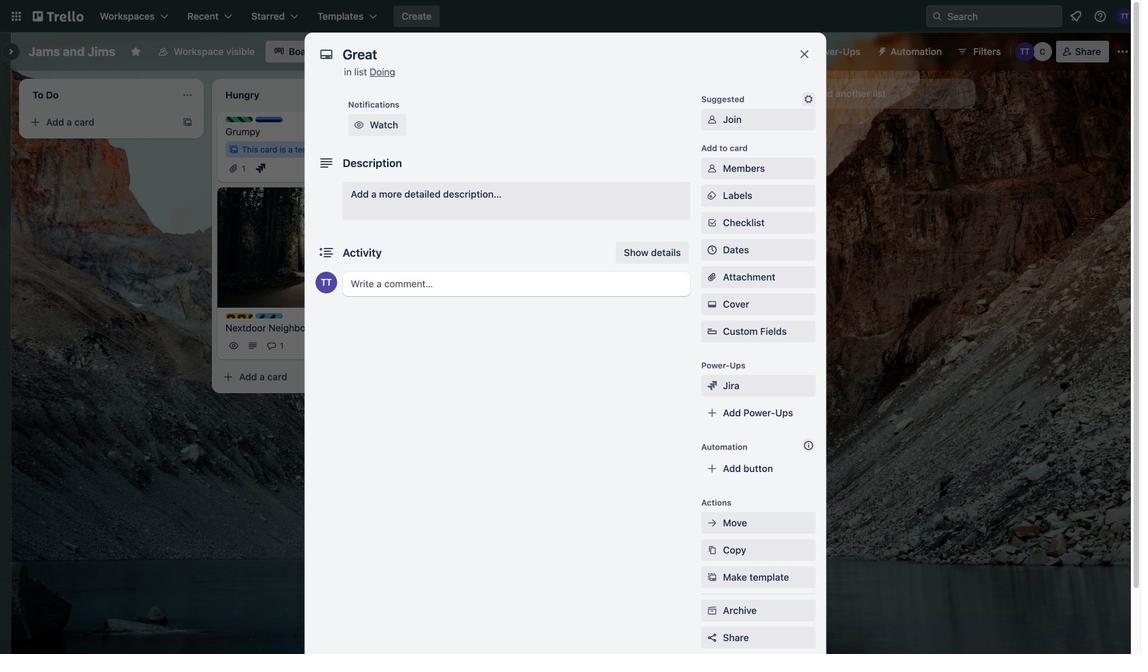 Task type: describe. For each thing, give the bounding box(es) containing it.
color: yellow, title: none image
[[226, 313, 253, 319]]

primary element
[[0, 0, 1142, 33]]

search image
[[932, 11, 943, 22]]

create from template… image
[[182, 117, 193, 128]]

0 notifications image
[[1068, 8, 1085, 24]]

star or unstar board image
[[130, 46, 141, 57]]

terry turtle (terryturtle) image inside 'primary' element
[[1117, 8, 1134, 24]]

color: blue, title: none image
[[256, 117, 283, 122]]

chestercheeetah (chestercheeetah) image
[[1034, 42, 1053, 61]]

customize views image
[[331, 45, 344, 58]]

color: green, title: none image
[[226, 117, 253, 122]]



Task type: locate. For each thing, give the bounding box(es) containing it.
None text field
[[336, 42, 785, 67]]

Board name text field
[[22, 41, 122, 63]]

Write a comment text field
[[343, 272, 691, 296]]

color: sky, title: "flying cars" element
[[256, 313, 283, 319]]

show menu image
[[1117, 45, 1130, 58]]

sm image
[[802, 92, 816, 106], [706, 113, 719, 126], [706, 189, 719, 203], [706, 298, 719, 311], [706, 517, 719, 530], [706, 544, 719, 557], [706, 604, 719, 618]]

Search field
[[927, 5, 1063, 27]]

0 horizontal spatial terry turtle (terryturtle) image
[[316, 272, 337, 294]]

sm image
[[872, 41, 891, 60], [352, 118, 366, 132], [706, 162, 719, 175], [706, 379, 719, 393], [706, 571, 719, 584]]

open information menu image
[[1094, 10, 1108, 23]]

0 vertical spatial terry turtle (terryturtle) image
[[1117, 8, 1134, 24]]

back to home image
[[33, 5, 84, 27]]

terry turtle (terryturtle) image
[[1117, 8, 1134, 24], [1016, 42, 1035, 61], [316, 272, 337, 294]]

2 horizontal spatial terry turtle (terryturtle) image
[[1117, 8, 1134, 24]]

1 vertical spatial terry turtle (terryturtle) image
[[1016, 42, 1035, 61]]

1 horizontal spatial terry turtle (terryturtle) image
[[1016, 42, 1035, 61]]

2 vertical spatial terry turtle (terryturtle) image
[[316, 272, 337, 294]]



Task type: vqa. For each thing, say whether or not it's contained in the screenshot.
board "image"
no



